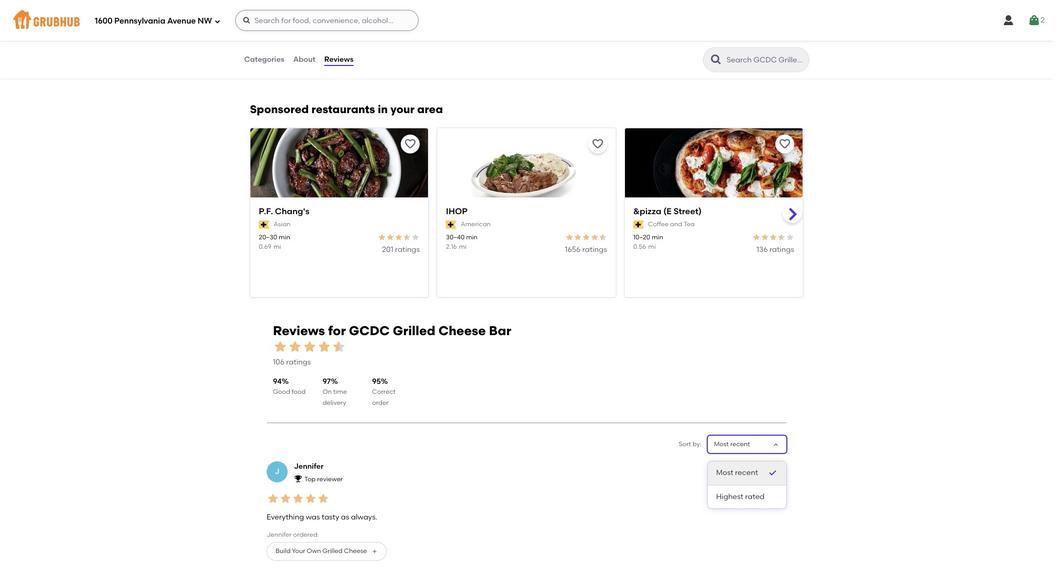 Task type: vqa. For each thing, say whether or not it's contained in the screenshot.
2nd the serve
no



Task type: describe. For each thing, give the bounding box(es) containing it.
save this restaurant image
[[592, 138, 604, 151]]

always.
[[351, 513, 378, 522]]

97
[[323, 377, 331, 386]]

0.69
[[259, 243, 272, 250]]

2
[[1041, 16, 1045, 25]]

ihop
[[446, 207, 468, 217]]

rated
[[746, 493, 765, 502]]

p.f. chang's  logo image
[[251, 129, 429, 217]]

jul 27, 2023
[[753, 463, 787, 470]]

min for ihop
[[466, 234, 478, 241]]

10–20 min 0.56 mi
[[634, 234, 664, 250]]

p.f.
[[259, 207, 273, 217]]

subscription pass image
[[634, 221, 644, 229]]

save this restaurant image for &pizza (e street)
[[779, 138, 792, 151]]

save this restaurant image for p.f. chang's
[[404, 138, 417, 151]]

jennifer for jennifer
[[294, 463, 324, 472]]

in
[[378, 103, 388, 116]]

95
[[372, 377, 381, 386]]

30–40 min 2.16 mi
[[446, 234, 478, 250]]

30–40
[[446, 234, 465, 241]]

sort by:
[[679, 441, 702, 448]]

subscription pass image for ihop
[[446, 221, 457, 229]]

as
[[341, 513, 350, 522]]

main navigation navigation
[[0, 0, 1054, 41]]

delivery
[[323, 399, 346, 407]]

mi for ihop
[[459, 243, 467, 250]]

(e
[[664, 207, 672, 217]]

ihop logo image
[[438, 129, 616, 217]]

categories button
[[244, 41, 285, 79]]

chang's
[[275, 207, 310, 217]]

&pizza (e street)
[[634, 207, 702, 217]]

106
[[273, 358, 285, 367]]

was
[[306, 513, 320, 522]]

pennsylvania
[[114, 16, 165, 25]]

top reviewer
[[305, 476, 343, 483]]

categories
[[244, 55, 285, 64]]

1600 pennsylvania avenue nw
[[95, 16, 212, 25]]

recent inside option
[[736, 469, 759, 478]]

caret down icon image
[[772, 441, 781, 449]]

gcdc
[[349, 323, 390, 339]]

reviews for gcdc grilled cheese bar
[[273, 323, 512, 339]]

grilled for own
[[323, 548, 343, 555]]

and
[[671, 221, 683, 228]]

most inside sort by: field
[[715, 441, 729, 448]]

Search GCDC Grilled Cheese Bar search field
[[726, 55, 806, 65]]

94
[[273, 377, 282, 386]]

ratings for ihop
[[583, 245, 607, 254]]

coffee and tea
[[648, 221, 695, 228]]

trophy icon image
[[294, 475, 303, 483]]

nw
[[198, 16, 212, 25]]

food
[[292, 389, 306, 396]]

1 horizontal spatial svg image
[[1003, 14, 1016, 27]]

1656
[[565, 245, 581, 254]]

for
[[328, 323, 346, 339]]

most recent option
[[708, 462, 787, 486]]

jennifer for jennifer ordered:
[[267, 531, 292, 539]]

order
[[372, 399, 389, 407]]

1600
[[95, 16, 113, 25]]

search icon image
[[710, 53, 723, 66]]

p.f. chang's
[[259, 207, 310, 217]]

cheese for reviews for gcdc grilled cheese bar
[[439, 323, 486, 339]]

plus icon image
[[372, 549, 378, 555]]

restaurants
[[312, 103, 375, 116]]

most inside option
[[717, 469, 734, 478]]

good
[[273, 389, 290, 396]]

20–30 min 0.69 mi
[[259, 234, 290, 250]]

0 vertical spatial most recent
[[715, 441, 751, 448]]

avenue
[[167, 16, 196, 25]]

&pizza
[[634, 207, 662, 217]]

time
[[333, 389, 347, 396]]

ratings right 106
[[286, 358, 311, 367]]

by:
[[693, 441, 702, 448]]

reviews for reviews for gcdc grilled cheese bar
[[273, 323, 325, 339]]

cheese for build your own grilled cheese
[[344, 548, 367, 555]]

0.56
[[634, 243, 647, 250]]

94 good food
[[273, 377, 306, 396]]



Task type: locate. For each thing, give the bounding box(es) containing it.
mi
[[274, 243, 281, 250], [459, 243, 467, 250], [649, 243, 656, 250]]

american
[[461, 221, 491, 228]]

2 save this restaurant image from the left
[[779, 138, 792, 151]]

0 horizontal spatial save this restaurant button
[[401, 135, 420, 154]]

tasty
[[322, 513, 339, 522]]

1 horizontal spatial svg image
[[1029, 14, 1041, 27]]

tea
[[684, 221, 695, 228]]

coffee
[[648, 221, 669, 228]]

min down american
[[466, 234, 478, 241]]

0 horizontal spatial mi
[[274, 243, 281, 250]]

most up highest
[[717, 469, 734, 478]]

street)
[[674, 207, 702, 217]]

subscription pass image up the 30–40
[[446, 221, 457, 229]]

grilled inside button
[[323, 548, 343, 555]]

mi right 0.56
[[649, 243, 656, 250]]

ratings right 201
[[395, 245, 420, 254]]

save this restaurant image
[[404, 138, 417, 151], [779, 138, 792, 151]]

reviews for reviews
[[325, 55, 354, 64]]

min for &pizza (e street)
[[652, 234, 664, 241]]

subscription pass image for p.f. chang's
[[259, 221, 270, 229]]

1 horizontal spatial mi
[[459, 243, 467, 250]]

correct
[[372, 389, 396, 396]]

1 horizontal spatial jennifer
[[294, 463, 324, 472]]

most recent up highest rated
[[717, 469, 759, 478]]

106 ratings
[[273, 358, 311, 367]]

grilled for gcdc
[[393, 323, 436, 339]]

0 horizontal spatial grilled
[[323, 548, 343, 555]]

0 horizontal spatial subscription pass image
[[259, 221, 270, 229]]

1 mi from the left
[[274, 243, 281, 250]]

mi for p.f. chang's
[[274, 243, 281, 250]]

min
[[279, 234, 290, 241], [466, 234, 478, 241], [652, 234, 664, 241]]

1 vertical spatial most recent
[[717, 469, 759, 478]]

2023
[[772, 463, 787, 470]]

highest rated
[[717, 493, 765, 502]]

1 vertical spatial cheese
[[344, 548, 367, 555]]

mi right the 2.16
[[459, 243, 467, 250]]

top
[[305, 476, 316, 483]]

0 horizontal spatial cheese
[[344, 548, 367, 555]]

recent left "27,"
[[736, 469, 759, 478]]

1 vertical spatial recent
[[736, 469, 759, 478]]

1 horizontal spatial grilled
[[393, 323, 436, 339]]

build your own grilled cheese
[[276, 548, 367, 555]]

bar
[[489, 323, 512, 339]]

0 horizontal spatial jennifer
[[267, 531, 292, 539]]

2 button
[[1029, 11, 1045, 30]]

1 horizontal spatial save this restaurant button
[[589, 135, 607, 154]]

min inside 20–30 min 0.69 mi
[[279, 234, 290, 241]]

0 vertical spatial grilled
[[393, 323, 436, 339]]

1 horizontal spatial save this restaurant image
[[779, 138, 792, 151]]

most recent inside option
[[717, 469, 759, 478]]

jennifer up top
[[294, 463, 324, 472]]

27,
[[763, 463, 771, 470]]

2 horizontal spatial mi
[[649, 243, 656, 250]]

0 vertical spatial cheese
[[439, 323, 486, 339]]

0 horizontal spatial svg image
[[243, 16, 251, 25]]

1 min from the left
[[279, 234, 290, 241]]

0 vertical spatial most
[[715, 441, 729, 448]]

ratings right the 1656
[[583, 245, 607, 254]]

1 vertical spatial grilled
[[323, 548, 343, 555]]

area
[[418, 103, 443, 116]]

jennifer ordered:
[[267, 531, 319, 539]]

cheese left 'plus icon' on the left bottom of the page
[[344, 548, 367, 555]]

star icon image
[[378, 233, 387, 242], [387, 233, 395, 242], [395, 233, 403, 242], [403, 233, 412, 242], [403, 233, 412, 242], [412, 233, 420, 242], [566, 233, 574, 242], [574, 233, 582, 242], [582, 233, 591, 242], [591, 233, 599, 242], [599, 233, 607, 242], [599, 233, 607, 242], [753, 233, 761, 242], [761, 233, 770, 242], [770, 233, 778, 242], [778, 233, 786, 242], [778, 233, 786, 242], [786, 233, 795, 242], [273, 340, 288, 354], [288, 340, 303, 354], [303, 340, 317, 354], [317, 340, 332, 354], [332, 340, 347, 354], [332, 340, 347, 354], [267, 493, 279, 505], [279, 493, 292, 505], [292, 493, 305, 505], [305, 493, 317, 505], [317, 493, 330, 505]]

save this restaurant button for chang's
[[401, 135, 420, 154]]

97 on time delivery
[[323, 377, 347, 407]]

build
[[276, 548, 291, 555]]

subscription pass image down p.f.
[[259, 221, 270, 229]]

0 horizontal spatial min
[[279, 234, 290, 241]]

jul
[[753, 463, 762, 470]]

cheese left bar in the left bottom of the page
[[439, 323, 486, 339]]

136
[[757, 245, 768, 254]]

1 save this restaurant image from the left
[[404, 138, 417, 151]]

reviews right about on the top left of page
[[325, 55, 354, 64]]

Search for food, convenience, alcohol... search field
[[235, 10, 419, 31]]

mi for &pizza (e street)
[[649, 243, 656, 250]]

everything
[[267, 513, 304, 522]]

reviews inside button
[[325, 55, 354, 64]]

136 ratings
[[757, 245, 795, 254]]

20–30
[[259, 234, 277, 241]]

reviews
[[325, 55, 354, 64], [273, 323, 325, 339]]

min down the asian
[[279, 234, 290, 241]]

2.16
[[446, 243, 457, 250]]

&pizza (e street) logo image
[[625, 129, 803, 217]]

sponsored
[[250, 103, 309, 116]]

0 vertical spatial reviews
[[325, 55, 354, 64]]

201
[[382, 245, 394, 254]]

reviews button
[[324, 41, 354, 79]]

201 ratings
[[382, 245, 420, 254]]

save this restaurant button for (e
[[776, 135, 795, 154]]

mi right 0.69 at the left top of the page
[[274, 243, 281, 250]]

1 horizontal spatial min
[[466, 234, 478, 241]]

recent inside sort by: field
[[731, 441, 751, 448]]

most
[[715, 441, 729, 448], [717, 469, 734, 478]]

ratings
[[395, 245, 420, 254], [583, 245, 607, 254], [770, 245, 795, 254], [286, 358, 311, 367]]

1 subscription pass image from the left
[[259, 221, 270, 229]]

build your own grilled cheese button
[[267, 543, 387, 561]]

jennifer up build on the left of page
[[267, 531, 292, 539]]

ratings for &pizza (e street)
[[770, 245, 795, 254]]

min inside 10–20 min 0.56 mi
[[652, 234, 664, 241]]

2 subscription pass image from the left
[[446, 221, 457, 229]]

recent
[[731, 441, 751, 448], [736, 469, 759, 478]]

your
[[292, 548, 306, 555]]

min inside 30–40 min 2.16 mi
[[466, 234, 478, 241]]

svg image left 2 button on the top of the page
[[1003, 14, 1016, 27]]

&pizza (e street) link
[[634, 206, 795, 218]]

cheese
[[439, 323, 486, 339], [344, 548, 367, 555]]

about button
[[293, 41, 316, 79]]

1 vertical spatial most
[[717, 469, 734, 478]]

0 horizontal spatial save this restaurant image
[[404, 138, 417, 151]]

reviews up 106 ratings
[[273, 323, 325, 339]]

jennifer
[[294, 463, 324, 472], [267, 531, 292, 539]]

2 horizontal spatial min
[[652, 234, 664, 241]]

10–20
[[634, 234, 651, 241]]

svg image
[[1003, 14, 1016, 27], [214, 18, 221, 24]]

0 horizontal spatial svg image
[[214, 18, 221, 24]]

about
[[293, 55, 316, 64]]

svg image right "nw"
[[214, 18, 221, 24]]

3 save this restaurant button from the left
[[776, 135, 795, 154]]

2 min from the left
[[466, 234, 478, 241]]

p.f. chang's link
[[259, 206, 420, 218]]

grilled
[[393, 323, 436, 339], [323, 548, 343, 555]]

asian
[[274, 221, 291, 228]]

your
[[391, 103, 415, 116]]

2 save this restaurant button from the left
[[589, 135, 607, 154]]

reviewer
[[317, 476, 343, 483]]

ihop link
[[446, 206, 607, 218]]

mi inside 20–30 min 0.69 mi
[[274, 243, 281, 250]]

grilled right gcdc
[[393, 323, 436, 339]]

1 horizontal spatial cheese
[[439, 323, 486, 339]]

min down coffee
[[652, 234, 664, 241]]

svg image inside 2 button
[[1029, 14, 1041, 27]]

2 horizontal spatial save this restaurant button
[[776, 135, 795, 154]]

sponsored restaurants in your area
[[250, 103, 443, 116]]

mi inside 30–40 min 2.16 mi
[[459, 243, 467, 250]]

sort
[[679, 441, 692, 448]]

on
[[323, 389, 332, 396]]

1 horizontal spatial subscription pass image
[[446, 221, 457, 229]]

most recent
[[715, 441, 751, 448], [717, 469, 759, 478]]

0 vertical spatial jennifer
[[294, 463, 324, 472]]

save this restaurant button
[[401, 135, 420, 154], [589, 135, 607, 154], [776, 135, 795, 154]]

grilled right the own
[[323, 548, 343, 555]]

subscription pass image
[[259, 221, 270, 229], [446, 221, 457, 229]]

svg image
[[1029, 14, 1041, 27], [243, 16, 251, 25]]

1 save this restaurant button from the left
[[401, 135, 420, 154]]

own
[[307, 548, 321, 555]]

95 correct order
[[372, 377, 396, 407]]

most right by:
[[715, 441, 729, 448]]

min for p.f. chang's
[[279, 234, 290, 241]]

1 vertical spatial jennifer
[[267, 531, 292, 539]]

most recent up the most recent option
[[715, 441, 751, 448]]

1 vertical spatial reviews
[[273, 323, 325, 339]]

0 vertical spatial recent
[[731, 441, 751, 448]]

highest
[[717, 493, 744, 502]]

everything was tasty as always.
[[267, 513, 378, 522]]

Sort by: field
[[715, 440, 751, 449]]

ratings right 136
[[770, 245, 795, 254]]

cheese inside button
[[344, 548, 367, 555]]

check icon image
[[768, 468, 779, 479]]

ordered:
[[293, 531, 319, 539]]

j
[[275, 468, 280, 477]]

3 mi from the left
[[649, 243, 656, 250]]

ratings for p.f. chang's
[[395, 245, 420, 254]]

1656 ratings
[[565, 245, 607, 254]]

mi inside 10–20 min 0.56 mi
[[649, 243, 656, 250]]

2 mi from the left
[[459, 243, 467, 250]]

recent up the most recent option
[[731, 441, 751, 448]]

3 min from the left
[[652, 234, 664, 241]]



